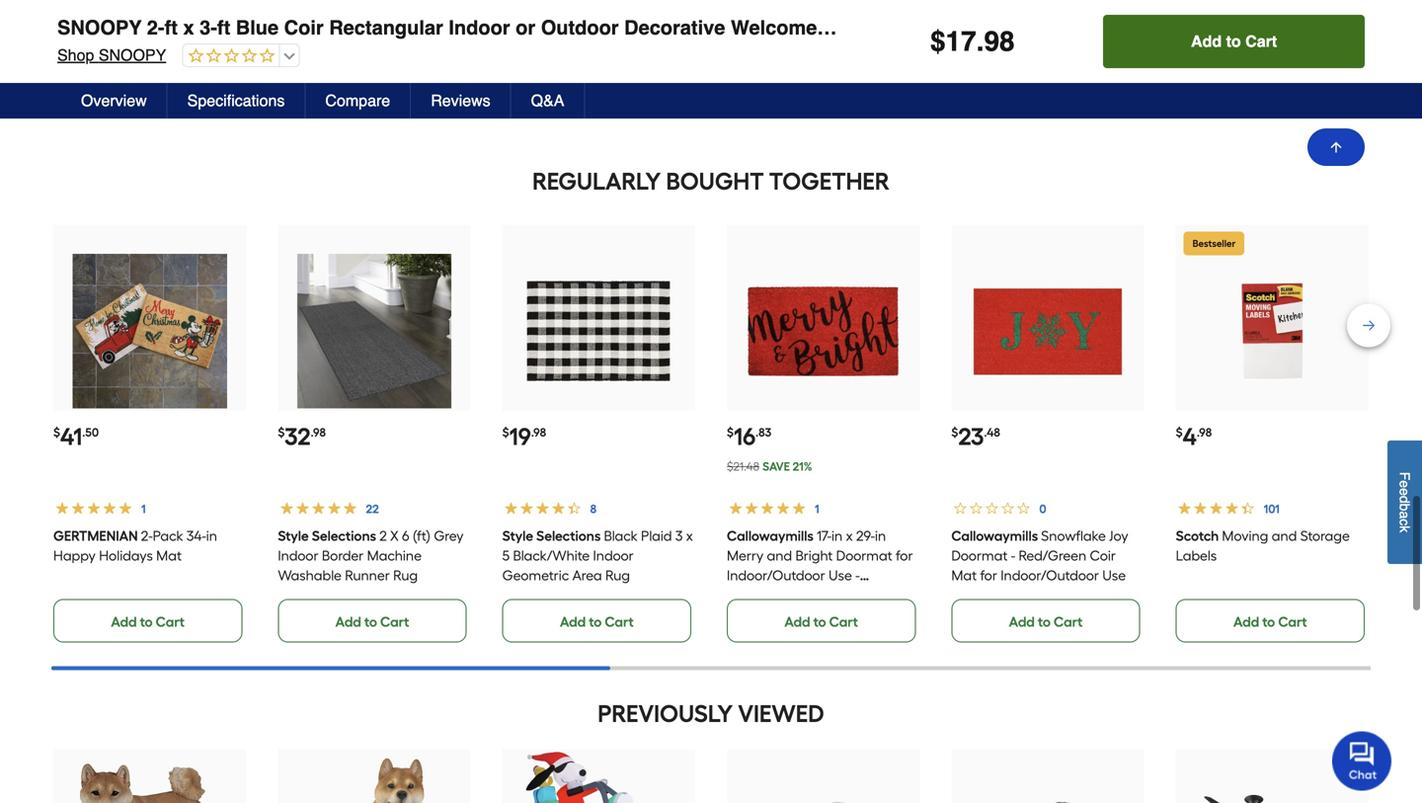 Task type: describe. For each thing, give the bounding box(es) containing it.
use inside 17-in x 29-in merry and bright doormat for indoor/outdoor use - brown/blue coir mat
[[829, 567, 852, 584]]

for inside 17-in x 29-in merry and bright doormat for indoor/outdoor use - brown/blue coir mat
[[896, 547, 913, 564]]

16 list item
[[727, 225, 920, 642]]

4
[[1183, 422, 1197, 451]]

32
[[285, 422, 311, 451]]

to for list item containing 2-ft x 3-ft brown rectangular indoor or outdoor winter door mat
[[140, 81, 153, 98]]

selections for 32
[[312, 527, 376, 544]]

23 list item
[[952, 225, 1144, 642]]

ft up winter
[[140, 0, 150, 12]]

29-
[[856, 527, 875, 544]]

1 e from the top
[[1397, 480, 1413, 488]]

gertmenian 2-pack 34-in happy holidays mat image
[[73, 254, 227, 408]]

add for list item containing 200-count 62-ft multi- function multicolor led plug-in christmas string lights timer
[[785, 81, 810, 98]]

brown
[[188, 0, 227, 12]]

red/green
[[1019, 547, 1087, 564]]

21%
[[793, 459, 812, 474]]

cart for list item containing 2-ft x 3-ft brown rectangular indoor or outdoor winter door mat
[[156, 81, 185, 98]]

add to cart for 41 list item
[[111, 613, 185, 630]]

17-in x 29-in merry and bright doormat for indoor/outdoor use - brown/blue coir mat
[[727, 527, 913, 603]]

2-ft x 3-ft brown rectangular indoor or outdoor winter door mat
[[53, 0, 227, 51]]

geometric
[[502, 567, 569, 584]]

mat inside 2-pack 34-in happy holidays mat
[[156, 547, 182, 564]]

1 horizontal spatial 3-
[[200, 16, 217, 39]]

indoor/outdoor inside snowflake joy doormat - red/green coir mat for indoor/outdoor use
[[1001, 567, 1099, 584]]

count
[[799, 0, 838, 12]]

moving and storage labels
[[1176, 527, 1350, 564]]

16
[[734, 422, 756, 451]]

indoor inside 2 x 6 (ft) grey indoor border machine washable runner rug
[[278, 547, 319, 564]]

peanuts 4.5-ft lighted peanuts worldwide snoopy christmas inflatable image
[[522, 751, 676, 803]]

led
[[848, 15, 872, 31]]

ft inside 7.5-ft silverton snowy pre-lit flocked artificial christmas tree with incandescent lights add to cart
[[398, 0, 408, 12]]

$ 17 . 98
[[930, 26, 1015, 57]]

compare button
[[306, 83, 411, 119]]

brown/blue
[[727, 587, 799, 603]]

lights for silverton
[[366, 54, 404, 71]]

blue
[[236, 16, 279, 39]]

2 in from the left
[[832, 527, 843, 544]]

2-pack 34-in happy holidays mat
[[53, 527, 217, 564]]

7.5-ft silverton snowy pre-lit flocked artificial christmas tree with incandescent lights link inside list item
[[278, 0, 465, 71]]

scotch
[[1176, 527, 1219, 544]]

previously viewed
[[598, 699, 824, 728]]

mat inside 2-ft x 3-ft brown rectangular indoor or outdoor winter door mat
[[189, 34, 214, 51]]

style selections for 19
[[502, 527, 601, 544]]

multicolor
[[782, 15, 844, 31]]

to for 32 list item
[[364, 613, 377, 630]]

2
[[379, 527, 387, 544]]

(ft)
[[413, 527, 431, 544]]

7.5- for alaskan
[[602, 0, 623, 12]]

ft right winter
[[165, 16, 178, 39]]

door inside 2-ft x 3-ft brown rectangular indoor or outdoor winter door mat
[[155, 34, 185, 51]]

black
[[604, 527, 638, 544]]

overview
[[81, 91, 147, 110]]

$ 4 .98
[[1176, 422, 1212, 451]]

and inside 17-in x 29-in merry and bright doormat for indoor/outdoor use - brown/blue coir mat
[[767, 547, 792, 564]]

selections for 19
[[536, 527, 601, 544]]

d
[[1397, 496, 1413, 503]]

silverton
[[411, 0, 465, 12]]

machine
[[367, 547, 422, 564]]

$ 23 .48
[[952, 422, 1000, 451]]

regularly bought together
[[533, 167, 890, 195]]

add for 23 list item
[[1009, 613, 1035, 630]]

tree for snowy
[[346, 34, 373, 51]]

q&a
[[531, 91, 564, 110]]

$ 32 .98
[[278, 422, 326, 451]]

welcome
[[731, 16, 817, 39]]

tree for flocked
[[570, 34, 597, 51]]

.83
[[756, 425, 772, 439]]

christmas for snowy
[[278, 34, 342, 51]]

34-
[[187, 527, 206, 544]]

multi-
[[873, 0, 908, 12]]

3
[[676, 527, 683, 544]]

$ for 19
[[502, 425, 509, 439]]

timer
[[877, 34, 913, 51]]

- inside 17-in x 29-in merry and bright doormat for indoor/outdoor use - brown/blue coir mat
[[856, 567, 860, 584]]

string
[[795, 34, 832, 51]]

lit for snowy
[[348, 15, 358, 31]]

indoor inside black plaid 3 x 5 black/white indoor geometric area rug
[[593, 547, 634, 564]]

add to cart for 23 list item
[[1009, 613, 1083, 630]]

200-
[[770, 0, 799, 12]]

f
[[1397, 472, 1413, 480]]

x down brown
[[183, 16, 194, 39]]

3 in from the left
[[875, 527, 886, 544]]

style selections for 32
[[278, 527, 376, 544]]

with for silverton
[[376, 34, 403, 51]]

happy
[[53, 547, 96, 564]]

snoopy 2-ft x 3-ft blue coir rectangular indoor or outdoor decorative welcome door mat
[[57, 16, 908, 39]]

$ 16 .83
[[727, 422, 772, 451]]

1 horizontal spatial rectangular
[[329, 16, 443, 39]]

b
[[1397, 503, 1413, 511]]

labels
[[1176, 547, 1217, 564]]

to inside 7.5-ft alaskan flocked pre-lit flocked artificial christmas tree with incandescent lights add to cart
[[589, 81, 602, 98]]

cart for 32 list item
[[380, 613, 409, 630]]

cart inside 7.5-ft silverton snowy pre-lit flocked artificial christmas tree with incandescent lights add to cart
[[380, 81, 409, 98]]

cart for list item containing 200-count 62-ft multi- function multicolor led plug-in christmas string lights timer
[[829, 81, 858, 98]]

bright
[[796, 547, 833, 564]]

4 list item
[[1176, 225, 1369, 642]]

cart for 4 list item
[[1278, 613, 1307, 630]]

for inside snowflake joy doormat - red/green coir mat for indoor/outdoor use
[[980, 567, 998, 584]]

specifications button
[[168, 83, 306, 119]]

$21.48 save 21%
[[727, 459, 812, 474]]

indoor/outdoor inside 17-in x 29-in merry and bright doormat for indoor/outdoor use - brown/blue coir mat
[[727, 567, 825, 584]]

fanimation spitfire 60-in matte white led indoor/outdoor propeller ceiling fan with light remote (3-blade) image
[[746, 751, 901, 803]]

in
[[907, 15, 919, 31]]

19 list item
[[502, 225, 695, 642]]

doormat inside snowflake joy doormat - red/green coir mat for indoor/outdoor use
[[952, 547, 1008, 564]]

viewed
[[738, 699, 824, 728]]

add for 41 list item
[[111, 613, 137, 630]]

2- for pack
[[141, 527, 153, 544]]

$ 41 .50
[[53, 422, 99, 451]]

32 list item
[[278, 225, 471, 642]]

overview button
[[61, 83, 168, 119]]

- inside snowflake joy doormat - red/green coir mat for indoor/outdoor use
[[1011, 547, 1016, 564]]

7.5-ft silverton snowy pre-lit flocked artificial christmas tree with incandescent lights add to cart
[[278, 0, 465, 98]]

$ for 17
[[930, 26, 946, 57]]

winter
[[110, 34, 152, 51]]

add inside 7.5-ft silverton snowy pre-lit flocked artificial christmas tree with incandescent lights add to cart
[[336, 81, 361, 98]]

ft down brown
[[217, 16, 230, 39]]

add to cart for 32 list item
[[336, 613, 409, 630]]

c
[[1397, 519, 1413, 526]]

christmas inside 200-count 62-ft multi- function multicolor led plug-in christmas string lights timer
[[727, 34, 792, 51]]

coir inside snowflake joy doormat - red/green coir mat for indoor/outdoor use
[[1090, 547, 1116, 564]]

add inside button
[[1191, 32, 1222, 50]]

gertmenian
[[53, 527, 138, 544]]

2 e from the top
[[1397, 488, 1413, 496]]

rug inside 2 x 6 (ft) grey indoor border machine washable runner rug
[[393, 567, 418, 584]]

previously
[[598, 699, 733, 728]]

62-
[[841, 0, 860, 12]]

to for 41 list item
[[140, 613, 153, 630]]

add inside 7.5-ft alaskan flocked pre-lit flocked artificial christmas tree with incandescent lights add to cart
[[560, 81, 586, 98]]

add for 19 list item
[[560, 613, 586, 630]]

bestseller
[[1193, 237, 1236, 249]]

7.5- for silverton
[[378, 0, 398, 12]]

together
[[769, 167, 890, 195]]

x inside 17-in x 29-in merry and bright doormat for indoor/outdoor use - brown/blue coir mat
[[846, 527, 853, 544]]

x inside 2-ft x 3-ft brown rectangular indoor or outdoor winter door mat
[[153, 0, 160, 12]]

decorative
[[624, 16, 725, 39]]

3- inside 2-ft x 3-ft brown rectangular indoor or outdoor winter door mat
[[163, 0, 175, 12]]

.98 for 4
[[1197, 425, 1212, 439]]

x inside black plaid 3 x 5 black/white indoor geometric area rug
[[686, 527, 693, 544]]

f e e d b a c k
[[1397, 472, 1413, 532]]

border
[[322, 547, 364, 564]]

to for 23 list item
[[1038, 613, 1051, 630]]

add to cart link inside 16 list item
[[727, 599, 916, 642]]

to inside button
[[1226, 32, 1241, 50]]

reviews button
[[411, 83, 511, 119]]

ft inside 200-count 62-ft multi- function multicolor led plug-in christmas string lights timer
[[860, 0, 870, 12]]

lights for alaskan
[[591, 54, 629, 71]]

list item containing 2-ft x 3-ft brown rectangular indoor or outdoor winter door mat
[[53, 0, 246, 110]]

incandescent for snowy
[[278, 54, 363, 71]]

hi-line gift 16.5-in h x 10-in w clear animal garden statue image
[[73, 751, 227, 803]]



Task type: vqa. For each thing, say whether or not it's contained in the screenshot.


Task type: locate. For each thing, give the bounding box(es) containing it.
coir inside 17-in x 29-in merry and bright doormat for indoor/outdoor use - brown/blue coir mat
[[802, 587, 828, 603]]

$ 19 .98
[[502, 422, 546, 451]]

add to cart inside 41 list item
[[111, 613, 185, 630]]

1 horizontal spatial artificial
[[643, 15, 695, 31]]

.98 inside $ 32 .98
[[311, 425, 326, 439]]

k
[[1397, 526, 1413, 532]]

hi-line gift 15.83-in h x 6.69-in w brown animal garden statue image
[[297, 751, 452, 803]]

2- up shop snoopy
[[147, 16, 165, 39]]

add inside 16 list item
[[785, 613, 810, 630]]

style selections inside 19 list item
[[502, 527, 601, 544]]

1 vertical spatial 3-
[[200, 16, 217, 39]]

2 7.5- from the left
[[602, 0, 623, 12]]

0 vertical spatial 3-
[[163, 0, 175, 12]]

style selections inside 32 list item
[[278, 527, 376, 544]]

0 horizontal spatial artificial
[[413, 15, 464, 31]]

2 vertical spatial 2-
[[141, 527, 153, 544]]

1 callowaymills from the left
[[727, 527, 814, 544]]

to for 4 list item
[[1263, 613, 1275, 630]]

1 horizontal spatial in
[[832, 527, 843, 544]]

2 with from the left
[[601, 34, 627, 51]]

3 list item from the left
[[502, 0, 695, 110]]

to inside 41 list item
[[140, 613, 153, 630]]

incandescent inside 7.5-ft alaskan flocked pre-lit flocked artificial christmas tree with incandescent lights add to cart
[[502, 54, 588, 71]]

0 vertical spatial for
[[896, 547, 913, 564]]

cart inside 32 list item
[[380, 613, 409, 630]]

style for 32
[[278, 527, 309, 544]]

2 horizontal spatial christmas
[[727, 34, 792, 51]]

previously viewed heading
[[51, 694, 1371, 733]]

chat invite button image
[[1332, 730, 1393, 791]]

98
[[984, 26, 1015, 57]]

0 horizontal spatial lit
[[348, 15, 358, 31]]

artificial inside 7.5-ft alaskan flocked pre-lit flocked artificial christmas tree with incandescent lights add to cart
[[643, 15, 695, 31]]

black plaid 3 x 5 black/white indoor geometric area rug
[[502, 527, 693, 584]]

fanimation spitfire 60-in black led indoor/outdoor propeller ceiling fan with light remote (3-blade) image
[[1195, 751, 1350, 803]]

4 list item from the left
[[727, 0, 920, 110]]

zero stars image
[[183, 47, 275, 66]]

0 horizontal spatial outdoor
[[53, 34, 106, 51]]

a
[[1397, 511, 1413, 519]]

to for 16 list item
[[814, 613, 826, 630]]

doormat down 29-
[[836, 547, 893, 564]]

1 horizontal spatial pre-
[[553, 15, 578, 31]]

in
[[206, 527, 217, 544], [832, 527, 843, 544], [875, 527, 886, 544]]

ft left brown
[[175, 0, 185, 12]]

0 vertical spatial snoopy
[[57, 16, 142, 39]]

add to cart link inside 41 list item
[[53, 599, 242, 642]]

3 christmas from the left
[[727, 34, 792, 51]]

0 horizontal spatial style
[[278, 527, 309, 544]]

2 horizontal spatial coir
[[1090, 547, 1116, 564]]

x left 29-
[[846, 527, 853, 544]]

selections inside 32 list item
[[312, 527, 376, 544]]

add to cart link inside 23 list item
[[952, 599, 1141, 642]]

style selections 2 x 6 (ft) grey indoor border machine washable runner rug image
[[297, 254, 452, 408]]

7.5- inside 7.5-ft silverton snowy pre-lit flocked artificial christmas tree with incandescent lights add to cart
[[378, 0, 398, 12]]

.98 for 19
[[531, 425, 546, 439]]

ft left alaskan
[[623, 0, 632, 12]]

selections inside 19 list item
[[536, 527, 601, 544]]

1 doormat from the left
[[836, 547, 893, 564]]

mat
[[874, 16, 908, 39], [189, 34, 214, 51], [156, 547, 182, 564], [952, 567, 977, 584], [832, 587, 857, 603]]

tree
[[346, 34, 373, 51], [570, 34, 597, 51]]

indoor up winter
[[134, 15, 174, 31]]

list item
[[53, 0, 246, 110], [278, 0, 471, 110], [502, 0, 695, 110], [727, 0, 920, 110]]

to
[[1226, 32, 1241, 50], [140, 81, 153, 98], [364, 81, 377, 98], [589, 81, 602, 98], [814, 81, 826, 98], [140, 613, 153, 630], [364, 613, 377, 630], [589, 613, 602, 630], [814, 613, 826, 630], [1038, 613, 1051, 630], [1263, 613, 1275, 630]]

1 use from the left
[[829, 567, 852, 584]]

indoor inside 2-ft x 3-ft brown rectangular indoor or outdoor winter door mat
[[134, 15, 174, 31]]

artificial
[[413, 15, 464, 31], [643, 15, 695, 31]]

door down 62-
[[823, 16, 869, 39]]

0 horizontal spatial door
[[155, 34, 185, 51]]

style selections up border
[[278, 527, 376, 544]]

0 vertical spatial coir
[[284, 16, 324, 39]]

200-count 62-ft multi- function multicolor led plug-in christmas string lights timer link
[[727, 0, 920, 53], [727, 0, 919, 51]]

2 horizontal spatial .98
[[1197, 425, 1212, 439]]

add inside 19 list item
[[560, 613, 586, 630]]

rug down machine
[[393, 567, 418, 584]]

style up washable
[[278, 527, 309, 544]]

outdoor left winter
[[53, 34, 106, 51]]

cart inside 19 list item
[[605, 613, 634, 630]]

tree inside 7.5-ft alaskan flocked pre-lit flocked artificial christmas tree with incandescent lights add to cart
[[570, 34, 597, 51]]

2 vertical spatial coir
[[802, 587, 828, 603]]

1 tree from the left
[[346, 34, 373, 51]]

3 .98 from the left
[[1197, 425, 1212, 439]]

callowaymills 17-in x 29-in merry and bright doormat for indoor/outdoor use - brown/blue coir mat image
[[746, 254, 901, 408]]

style for 19
[[502, 527, 533, 544]]

.98 for 32
[[311, 425, 326, 439]]

or inside 2-ft x 3-ft brown rectangular indoor or outdoor winter door mat
[[178, 15, 191, 31]]

7.5-
[[378, 0, 398, 12], [602, 0, 623, 12]]

tree inside 7.5-ft silverton snowy pre-lit flocked artificial christmas tree with incandescent lights add to cart
[[346, 34, 373, 51]]

list item containing 7.5-ft silverton snowy pre-lit flocked artificial christmas tree with incandescent lights
[[278, 0, 471, 110]]

add for 32 list item
[[336, 613, 361, 630]]

x
[[390, 527, 399, 544]]

rectangular down silverton
[[329, 16, 443, 39]]

1 horizontal spatial outdoor
[[541, 16, 619, 39]]

0 horizontal spatial 3-
[[163, 0, 175, 12]]

17-
[[817, 527, 832, 544]]

2 style selections from the left
[[502, 527, 601, 544]]

incandescent up q&a
[[502, 54, 588, 71]]

with inside 7.5-ft silverton snowy pre-lit flocked artificial christmas tree with incandescent lights add to cart
[[376, 34, 403, 51]]

lights down 'decorative'
[[591, 54, 629, 71]]

tree up q&a button
[[570, 34, 597, 51]]

lit inside 7.5-ft silverton snowy pre-lit flocked artificial christmas tree with incandescent lights add to cart
[[348, 15, 358, 31]]

cart for 16 list item
[[829, 613, 858, 630]]

regularly bought together heading
[[51, 161, 1371, 201]]

artificial down silverton
[[413, 15, 464, 31]]

add to cart link inside 4 list item
[[1176, 599, 1365, 642]]

$ inside $ 16 .83
[[727, 425, 734, 439]]

with for alaskan
[[601, 34, 627, 51]]

2- inside 2-pack 34-in happy holidays mat
[[141, 527, 153, 544]]

1 horizontal spatial for
[[980, 567, 998, 584]]

2 christmas from the left
[[502, 34, 567, 51]]

flocked for snowy
[[362, 15, 409, 31]]

1 style selections from the left
[[278, 527, 376, 544]]

2 artificial from the left
[[643, 15, 695, 31]]

1 horizontal spatial lit
[[578, 15, 589, 31]]

lit for flocked
[[578, 15, 589, 31]]

0 horizontal spatial use
[[829, 567, 852, 584]]

1 vertical spatial 2-
[[147, 16, 165, 39]]

2 selections from the left
[[536, 527, 601, 544]]

merry
[[727, 547, 764, 564]]

rectangular up 'shop'
[[53, 15, 130, 31]]

flocked for flocked
[[592, 15, 640, 31]]

plug-
[[875, 15, 907, 31]]

and
[[1272, 527, 1297, 544], [767, 547, 792, 564]]

0 horizontal spatial flocked
[[362, 15, 409, 31]]

add to cart for 4 list item
[[1234, 613, 1307, 630]]

function
[[727, 15, 779, 31]]

1 horizontal spatial and
[[1272, 527, 1297, 544]]

2-
[[128, 0, 140, 12], [147, 16, 165, 39], [141, 527, 153, 544]]

callowaymills inside 16 list item
[[727, 527, 814, 544]]

add
[[1191, 32, 1222, 50], [111, 81, 137, 98], [336, 81, 361, 98], [560, 81, 586, 98], [785, 81, 810, 98], [111, 613, 137, 630], [336, 613, 361, 630], [560, 613, 586, 630], [785, 613, 810, 630], [1009, 613, 1035, 630], [1234, 613, 1260, 630]]

$ for 23
[[952, 425, 958, 439]]

lights inside 7.5-ft silverton snowy pre-lit flocked artificial christmas tree with incandescent lights add to cart
[[366, 54, 404, 71]]

200-count 62-ft multi- function multicolor led plug-in christmas string lights timer
[[727, 0, 919, 51]]

2 lit from the left
[[578, 15, 589, 31]]

ft up "led"
[[860, 0, 870, 12]]

callowaymills for and
[[727, 527, 814, 544]]

$ for 41
[[53, 425, 60, 439]]

1 vertical spatial coir
[[1090, 547, 1116, 564]]

2 list item from the left
[[278, 0, 471, 110]]

add for 16 list item
[[785, 613, 810, 630]]

1 7.5- from the left
[[378, 0, 398, 12]]

0 horizontal spatial tree
[[346, 34, 373, 51]]

in inside 2-pack 34-in happy holidays mat
[[206, 527, 217, 544]]

list item containing 200-count 62-ft multi- function multicolor led plug-in christmas string lights timer
[[727, 0, 920, 110]]

1 horizontal spatial christmas
[[502, 34, 567, 51]]

tree up compare
[[346, 34, 373, 51]]

1 christmas from the left
[[278, 34, 342, 51]]

1 horizontal spatial with
[[601, 34, 627, 51]]

in left 29-
[[832, 527, 843, 544]]

alaskan
[[636, 0, 685, 12]]

with
[[376, 34, 403, 51], [601, 34, 627, 51]]

.98 inside $ 19 .98
[[531, 425, 546, 439]]

1 horizontal spatial selections
[[536, 527, 601, 544]]

snowflake
[[1041, 527, 1106, 544]]

regularly
[[533, 167, 661, 195]]

style
[[278, 527, 309, 544], [502, 527, 533, 544]]

pack
[[153, 527, 183, 544]]

2 x 6 (ft) grey indoor border machine washable runner rug
[[278, 527, 464, 584]]

lights inside 7.5-ft alaskan flocked pre-lit flocked artificial christmas tree with incandescent lights add to cart
[[591, 54, 629, 71]]

add to cart inside 32 list item
[[336, 613, 409, 630]]

and inside moving and storage labels
[[1272, 527, 1297, 544]]

- down 29-
[[856, 567, 860, 584]]

x right 3
[[686, 527, 693, 544]]

1 pre- from the left
[[323, 15, 348, 31]]

incandescent for flocked
[[502, 54, 588, 71]]

indoor/outdoor up brown/blue
[[727, 567, 825, 584]]

selections
[[312, 527, 376, 544], [536, 527, 601, 544]]

2 tree from the left
[[570, 34, 597, 51]]

joy
[[1109, 527, 1128, 544]]

1 horizontal spatial style selections
[[502, 527, 601, 544]]

0 horizontal spatial or
[[178, 15, 191, 31]]

1 horizontal spatial .98
[[531, 425, 546, 439]]

add to cart button
[[1104, 15, 1365, 68]]

flocked
[[362, 15, 409, 31], [502, 15, 550, 31], [592, 15, 640, 31]]

grey
[[434, 527, 464, 544]]

.98 inside $ 4 .98
[[1197, 425, 1212, 439]]

selections up border
[[312, 527, 376, 544]]

christmas
[[278, 34, 342, 51], [502, 34, 567, 51], [727, 34, 792, 51]]

christmas for flocked
[[502, 34, 567, 51]]

1 horizontal spatial door
[[823, 16, 869, 39]]

0 vertical spatial and
[[1272, 527, 1297, 544]]

incandescent
[[278, 54, 363, 71], [502, 54, 588, 71]]

- left 'red/green'
[[1011, 547, 1016, 564]]

$ for 32
[[278, 425, 285, 439]]

pre- up q&a
[[553, 15, 578, 31]]

add to cart link inside 19 list item
[[502, 599, 691, 642]]

add inside 4 list item
[[1234, 613, 1260, 630]]

pre- right snowy
[[323, 15, 348, 31]]

3 flocked from the left
[[592, 15, 640, 31]]

0 horizontal spatial doormat
[[836, 547, 893, 564]]

christmas inside 7.5-ft alaskan flocked pre-lit flocked artificial christmas tree with incandescent lights add to cart
[[502, 34, 567, 51]]

2 style from the left
[[502, 527, 533, 544]]

1 selections from the left
[[312, 527, 376, 544]]

arrow up image
[[1329, 139, 1344, 155]]

coir down bright
[[802, 587, 828, 603]]

2 horizontal spatial flocked
[[592, 15, 640, 31]]

1 with from the left
[[376, 34, 403, 51]]

cart for 19 list item
[[605, 613, 634, 630]]

ft left silverton
[[398, 0, 408, 12]]

incandescent down snowy
[[278, 54, 363, 71]]

2 rug from the left
[[605, 567, 630, 584]]

2-ft x 3-ft brown rectangular indoor or outdoor winter door mat link
[[53, 0, 246, 53], [53, 0, 227, 51]]

runner
[[345, 567, 390, 584]]

snoopy up shop snoopy
[[57, 16, 142, 39]]

0 vertical spatial -
[[1011, 547, 1016, 564]]

doormat
[[836, 547, 893, 564], [952, 547, 1008, 564]]

indoor up washable
[[278, 547, 319, 564]]

0 horizontal spatial 7.5-
[[378, 0, 398, 12]]

style selections up black/white
[[502, 527, 601, 544]]

.50
[[82, 425, 99, 439]]

5
[[502, 547, 510, 564]]

e up b at the bottom right of page
[[1397, 488, 1413, 496]]

to inside 16 list item
[[814, 613, 826, 630]]

and right merry
[[767, 547, 792, 564]]

fanimation spitfire 60-in brushed nickel led indoor/outdoor propeller ceiling fan with light remote (3-blade) image
[[971, 751, 1125, 803]]

outdoor inside 2-ft x 3-ft brown rectangular indoor or outdoor winter door mat
[[53, 34, 106, 51]]

1 horizontal spatial rug
[[605, 567, 630, 584]]

cart inside 41 list item
[[156, 613, 185, 630]]

1 horizontal spatial doormat
[[952, 547, 1008, 564]]

artificial inside 7.5-ft silverton snowy pre-lit flocked artificial christmas tree with incandescent lights add to cart
[[413, 15, 464, 31]]

1 horizontal spatial -
[[1011, 547, 1016, 564]]

to inside 32 list item
[[364, 613, 377, 630]]

0 vertical spatial 2-
[[128, 0, 140, 12]]

use inside snowflake joy doormat - red/green coir mat for indoor/outdoor use
[[1103, 567, 1126, 584]]

shop
[[57, 46, 94, 64]]

e up 'd'
[[1397, 480, 1413, 488]]

callowaymills
[[727, 527, 814, 544], [952, 527, 1038, 544]]

1 horizontal spatial indoor/outdoor
[[1001, 567, 1099, 584]]

q&a button
[[511, 83, 585, 119]]

7.5- left alaskan
[[602, 0, 623, 12]]

style up 5
[[502, 527, 533, 544]]

.
[[977, 26, 984, 57]]

1 horizontal spatial or
[[516, 16, 536, 39]]

e
[[1397, 480, 1413, 488], [1397, 488, 1413, 496]]

lights for 62-
[[835, 34, 873, 51]]

flocked up q&a
[[502, 15, 550, 31]]

holidays
[[99, 547, 153, 564]]

2 horizontal spatial in
[[875, 527, 886, 544]]

ft
[[140, 0, 150, 12], [175, 0, 185, 12], [398, 0, 408, 12], [623, 0, 632, 12], [860, 0, 870, 12], [165, 16, 178, 39], [217, 16, 230, 39]]

to for list item containing 200-count 62-ft multi- function multicolor led plug-in christmas string lights timer
[[814, 81, 826, 98]]

0 horizontal spatial christmas
[[278, 34, 342, 51]]

0 horizontal spatial rug
[[393, 567, 418, 584]]

$21.48
[[727, 459, 760, 474]]

christmas up q&a
[[502, 34, 567, 51]]

lit right snowy
[[348, 15, 358, 31]]

cart for 41 list item
[[156, 613, 185, 630]]

doormat inside 17-in x 29-in merry and bright doormat for indoor/outdoor use - brown/blue coir mat
[[836, 547, 893, 564]]

coir down joy
[[1090, 547, 1116, 564]]

2 incandescent from the left
[[502, 54, 588, 71]]

$ inside $ 32 .98
[[278, 425, 285, 439]]

1 vertical spatial for
[[980, 567, 998, 584]]

1 style from the left
[[278, 527, 309, 544]]

1 artificial from the left
[[413, 15, 464, 31]]

2- inside 2-ft x 3-ft brown rectangular indoor or outdoor winter door mat
[[128, 0, 140, 12]]

1 indoor/outdoor from the left
[[727, 567, 825, 584]]

artificial down alaskan
[[643, 15, 695, 31]]

1 incandescent from the left
[[278, 54, 363, 71]]

shop snoopy
[[57, 46, 166, 64]]

ft inside 7.5-ft alaskan flocked pre-lit flocked artificial christmas tree with incandescent lights add to cart
[[623, 0, 632, 12]]

pre- for flocked
[[553, 15, 578, 31]]

cart inside 16 list item
[[829, 613, 858, 630]]

area
[[573, 567, 602, 584]]

coir right "blue"
[[284, 16, 324, 39]]

0 horizontal spatial pre-
[[323, 15, 348, 31]]

compare
[[325, 91, 390, 110]]

1 list item from the left
[[53, 0, 246, 110]]

$ inside $ 19 .98
[[502, 425, 509, 439]]

with inside 7.5-ft alaskan flocked pre-lit flocked artificial christmas tree with incandescent lights add to cart
[[601, 34, 627, 51]]

add to cart inside 16 list item
[[785, 613, 858, 630]]

0 horizontal spatial in
[[206, 527, 217, 544]]

add inside 32 list item
[[336, 613, 361, 630]]

0 horizontal spatial and
[[767, 547, 792, 564]]

snowy
[[278, 15, 320, 31]]

door right winter
[[155, 34, 185, 51]]

pre-
[[323, 15, 348, 31], [553, 15, 578, 31]]

add for list item containing 2-ft x 3-ft brown rectangular indoor or outdoor winter door mat
[[111, 81, 137, 98]]

lights up compare button
[[366, 54, 404, 71]]

3-
[[163, 0, 175, 12], [200, 16, 217, 39]]

2 pre- from the left
[[553, 15, 578, 31]]

0 horizontal spatial incandescent
[[278, 54, 363, 71]]

or down brown
[[178, 15, 191, 31]]

1 lit from the left
[[348, 15, 358, 31]]

7.5- inside 7.5-ft alaskan flocked pre-lit flocked artificial christmas tree with incandescent lights add to cart
[[602, 0, 623, 12]]

23
[[958, 422, 984, 451]]

use down joy
[[1103, 567, 1126, 584]]

1 vertical spatial -
[[856, 567, 860, 584]]

1 in from the left
[[206, 527, 217, 544]]

0 horizontal spatial indoor/outdoor
[[727, 567, 825, 584]]

indoor
[[134, 15, 174, 31], [449, 16, 510, 39], [278, 547, 319, 564], [593, 547, 634, 564]]

1 horizontal spatial use
[[1103, 567, 1126, 584]]

x left brown
[[153, 0, 160, 12]]

doormat left 'red/green'
[[952, 547, 1008, 564]]

indoor down silverton
[[449, 16, 510, 39]]

selections up black/white
[[536, 527, 601, 544]]

pre- for snowy
[[323, 15, 348, 31]]

mat inside 17-in x 29-in merry and bright doormat for indoor/outdoor use - brown/blue coir mat
[[832, 587, 857, 603]]

plaid
[[641, 527, 672, 544]]

add to cart link
[[53, 67, 242, 110], [278, 67, 467, 110], [502, 67, 691, 110], [727, 67, 916, 110], [53, 599, 242, 642], [278, 599, 467, 642], [502, 599, 691, 642], [727, 599, 916, 642], [952, 599, 1141, 642], [1176, 599, 1365, 642]]

christmas down snowy
[[278, 34, 342, 51]]

outdoor up q&a
[[541, 16, 619, 39]]

1 horizontal spatial 7.5-
[[602, 0, 623, 12]]

rug inside black plaid 3 x 5 black/white indoor geometric area rug
[[605, 567, 630, 584]]

cart
[[1246, 32, 1277, 50], [156, 81, 185, 98], [380, 81, 409, 98], [605, 81, 634, 98], [829, 81, 858, 98], [156, 613, 185, 630], [380, 613, 409, 630], [605, 613, 634, 630], [829, 613, 858, 630], [1054, 613, 1083, 630], [1278, 613, 1307, 630]]

7.5-ft alaskan flocked pre-lit flocked artificial christmas tree with incandescent lights link inside list item
[[502, 0, 695, 71]]

snoopy up overview
[[99, 46, 166, 64]]

indoor down black
[[593, 547, 634, 564]]

0 horizontal spatial selections
[[312, 527, 376, 544]]

cart inside 4 list item
[[1278, 613, 1307, 630]]

in right 17-
[[875, 527, 886, 544]]

add for 4 list item
[[1234, 613, 1260, 630]]

add to cart for 19 list item
[[560, 613, 634, 630]]

to inside 7.5-ft silverton snowy pre-lit flocked artificial christmas tree with incandescent lights add to cart
[[364, 81, 377, 98]]

callowaymills up 'red/green'
[[952, 527, 1038, 544]]

flocked up compare
[[362, 15, 409, 31]]

0 horizontal spatial .98
[[311, 425, 326, 439]]

1 horizontal spatial callowaymills
[[952, 527, 1038, 544]]

1 horizontal spatial incandescent
[[502, 54, 588, 71]]

17
[[946, 26, 977, 57]]

2 horizontal spatial lights
[[835, 34, 873, 51]]

1 flocked from the left
[[362, 15, 409, 31]]

to inside 4 list item
[[1263, 613, 1275, 630]]

cart for 23 list item
[[1054, 613, 1083, 630]]

1 vertical spatial snoopy
[[99, 46, 166, 64]]

6
[[402, 527, 409, 544]]

$ inside $ 23 .48
[[952, 425, 958, 439]]

0 horizontal spatial callowaymills
[[727, 527, 814, 544]]

in right pack
[[206, 527, 217, 544]]

cart inside 23 list item
[[1054, 613, 1083, 630]]

lights down "led"
[[835, 34, 873, 51]]

2 .98 from the left
[[531, 425, 546, 439]]

style selections black plaid 3 x 5 black/white indoor geometric area rug image
[[522, 254, 676, 408]]

3- left brown
[[163, 0, 175, 12]]

rug right area
[[605, 567, 630, 584]]

bought
[[666, 167, 764, 195]]

incandescent inside 7.5-ft silverton snowy pre-lit flocked artificial christmas tree with incandescent lights add to cart
[[278, 54, 363, 71]]

add to cart for 16 list item
[[785, 613, 858, 630]]

add to cart link inside 32 list item
[[278, 599, 467, 642]]

1 vertical spatial and
[[767, 547, 792, 564]]

callowaymills up merry
[[727, 527, 814, 544]]

0 horizontal spatial lights
[[366, 54, 404, 71]]

lit inside 7.5-ft alaskan flocked pre-lit flocked artificial christmas tree with incandescent lights add to cart
[[578, 15, 589, 31]]

2- up holidays
[[141, 527, 153, 544]]

storage
[[1301, 527, 1350, 544]]

2 indoor/outdoor from the left
[[1001, 567, 1099, 584]]

0 horizontal spatial for
[[896, 547, 913, 564]]

mat inside snowflake joy doormat - red/green coir mat for indoor/outdoor use
[[952, 567, 977, 584]]

black/white
[[513, 547, 590, 564]]

$ for 16
[[727, 425, 734, 439]]

use down bright
[[829, 567, 852, 584]]

3- down brown
[[200, 16, 217, 39]]

2 doormat from the left
[[952, 547, 1008, 564]]

0 horizontal spatial with
[[376, 34, 403, 51]]

.48
[[984, 425, 1000, 439]]

flocked down alaskan
[[592, 15, 640, 31]]

callowaymills snowflake joy doormat - red/green coir mat for indoor/outdoor use image
[[971, 254, 1125, 408]]

1 horizontal spatial coir
[[802, 587, 828, 603]]

artificial for silverton
[[413, 15, 464, 31]]

to for 19 list item
[[589, 613, 602, 630]]

pre- inside 7.5-ft alaskan flocked pre-lit flocked artificial christmas tree with incandescent lights add to cart
[[553, 15, 578, 31]]

or up q&a
[[516, 16, 536, 39]]

list item containing 7.5-ft alaskan flocked pre-lit flocked artificial christmas tree with incandescent lights
[[502, 0, 695, 110]]

indoor/outdoor down 'red/green'
[[1001, 567, 1099, 584]]

2- up winter
[[128, 0, 140, 12]]

1 rug from the left
[[393, 567, 418, 584]]

pre- inside 7.5-ft silverton snowy pre-lit flocked artificial christmas tree with incandescent lights add to cart
[[323, 15, 348, 31]]

1 horizontal spatial style
[[502, 527, 533, 544]]

add to cart inside button
[[1191, 32, 1277, 50]]

christmas down function
[[727, 34, 792, 51]]

flocked inside 7.5-ft silverton snowy pre-lit flocked artificial christmas tree with incandescent lights add to cart
[[362, 15, 409, 31]]

1 .98 from the left
[[311, 425, 326, 439]]

1 horizontal spatial tree
[[570, 34, 597, 51]]

2 callowaymills from the left
[[952, 527, 1038, 544]]

rectangular inside 2-ft x 3-ft brown rectangular indoor or outdoor winter door mat
[[53, 15, 130, 31]]

41
[[60, 422, 82, 451]]

add to cart inside 23 list item
[[1009, 613, 1083, 630]]

7.5- left silverton
[[378, 0, 398, 12]]

artificial for alaskan
[[643, 15, 695, 31]]

callowaymills inside 23 list item
[[952, 527, 1038, 544]]

2 flocked from the left
[[502, 15, 550, 31]]

0 horizontal spatial -
[[856, 567, 860, 584]]

0 horizontal spatial style selections
[[278, 527, 376, 544]]

$ for 4
[[1176, 425, 1183, 439]]

cart inside 7.5-ft alaskan flocked pre-lit flocked artificial christmas tree with incandescent lights add to cart
[[605, 81, 634, 98]]

scotch moving and storage labels image
[[1195, 254, 1350, 408]]

to inside 19 list item
[[589, 613, 602, 630]]

41 list item
[[53, 225, 246, 642]]

19
[[509, 422, 531, 451]]

0 horizontal spatial coir
[[284, 16, 324, 39]]

lit up q&a button
[[578, 15, 589, 31]]

use
[[829, 567, 852, 584], [1103, 567, 1126, 584]]

$ inside $ 4 .98
[[1176, 425, 1183, 439]]

cart inside add to cart button
[[1246, 32, 1277, 50]]

1 horizontal spatial lights
[[591, 54, 629, 71]]

0 horizontal spatial rectangular
[[53, 15, 130, 31]]

for
[[896, 547, 913, 564], [980, 567, 998, 584]]

style inside 19 list item
[[502, 527, 533, 544]]

snowflake joy doormat - red/green coir mat for indoor/outdoor use
[[952, 527, 1128, 584]]

moving
[[1222, 527, 1269, 544]]

callowaymills for mat
[[952, 527, 1038, 544]]

washable
[[278, 567, 342, 584]]

to inside 23 list item
[[1038, 613, 1051, 630]]

2 use from the left
[[1103, 567, 1126, 584]]

2- for ft
[[128, 0, 140, 12]]

indoor/outdoor
[[727, 567, 825, 584], [1001, 567, 1099, 584]]

and right moving
[[1272, 527, 1297, 544]]

lights
[[835, 34, 873, 51], [366, 54, 404, 71], [591, 54, 629, 71]]

1 horizontal spatial flocked
[[502, 15, 550, 31]]



